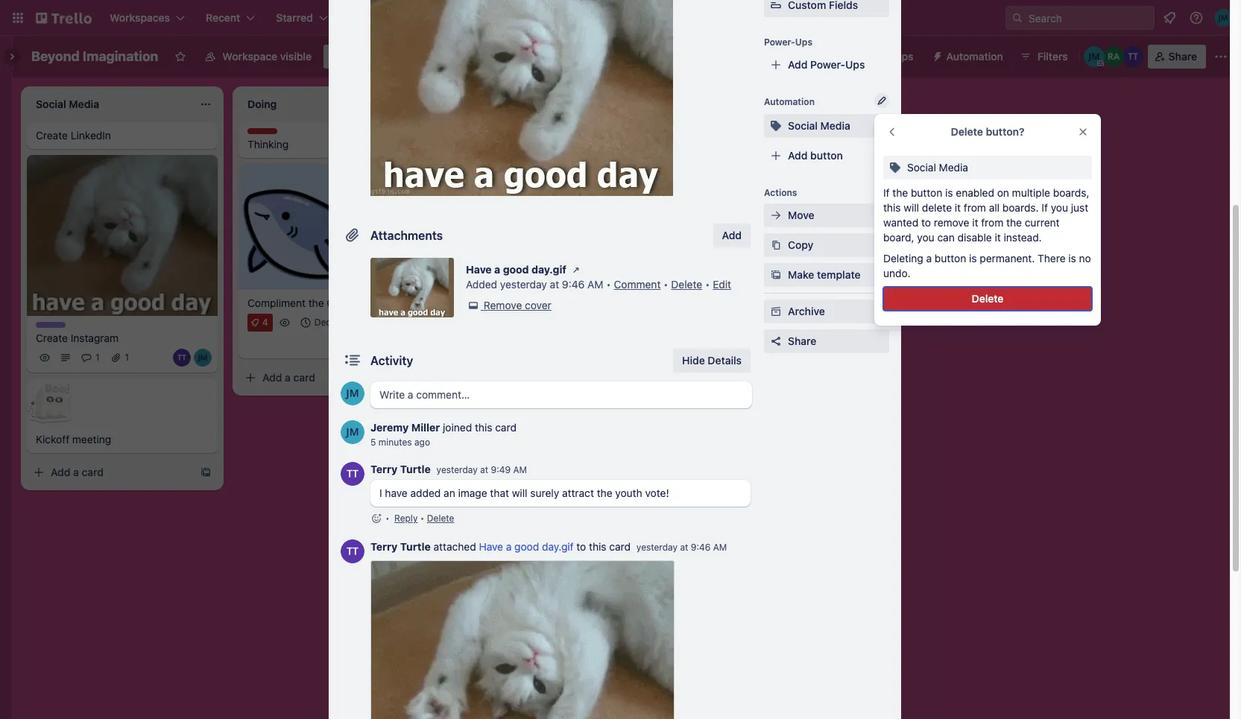 Task type: locate. For each thing, give the bounding box(es) containing it.
open information menu image
[[1190, 10, 1204, 25]]

miller
[[411, 421, 440, 434]]

1 horizontal spatial 9:46
[[691, 542, 711, 553]]

0 horizontal spatial to
[[577, 541, 586, 553]]

0 vertical spatial to
[[922, 216, 931, 229]]

is up delete
[[946, 186, 954, 199]]

share
[[1169, 50, 1198, 63], [788, 335, 817, 348]]

create inside button
[[442, 11, 474, 24]]

search image
[[1012, 12, 1024, 24]]

1 vertical spatial at
[[480, 465, 489, 476]]

board
[[349, 50, 378, 63]]

1 horizontal spatial social
[[908, 161, 937, 174]]

power-ups inside button
[[859, 50, 914, 63]]

color: bold red, title: "thoughts" element
[[248, 128, 289, 139]]

is inside if the button is enabled on multiple boards, this will delete it from all boards. if you just wanted to remove it from the current board, you can disable it instead.
[[946, 186, 954, 199]]

comment
[[614, 278, 661, 291]]

sm image inside 'automation' button
[[926, 45, 947, 66]]

share button down 'archive' link
[[764, 330, 890, 353]]

delete
[[922, 201, 952, 214]]

0 vertical spatial create
[[442, 11, 474, 24]]

2 vertical spatial it
[[995, 231, 1001, 244]]

this inside if the button is enabled on multiple boards, this will delete it from all boards. if you just wanted to remove it from the current board, you can disable it instead.
[[884, 201, 901, 214]]

it up remove
[[955, 201, 961, 214]]

automation right list
[[764, 96, 815, 107]]

hide
[[682, 354, 705, 367]]

2 terry from the top
[[371, 541, 398, 553]]

1 terry from the top
[[371, 463, 398, 476]]

ups up social media button
[[846, 58, 865, 71]]

1 vertical spatial yesterday
[[437, 465, 478, 476]]

1 horizontal spatial ups
[[846, 58, 865, 71]]

1 horizontal spatial to
[[922, 216, 931, 229]]

the
[[893, 186, 908, 199], [1007, 216, 1022, 229], [309, 297, 324, 309], [597, 487, 613, 500]]

terry up i
[[371, 463, 398, 476]]

1 horizontal spatial will
[[904, 201, 920, 214]]

2 horizontal spatial at
[[680, 542, 689, 553]]

terry down the add reaction icon
[[371, 541, 398, 553]]

0 vertical spatial share
[[1169, 50, 1198, 63]]

0 horizontal spatial at
[[480, 465, 489, 476]]

from down enabled on the right top of the page
[[964, 201, 987, 214]]

0 horizontal spatial create from template… image
[[200, 467, 212, 479]]

back to home image
[[36, 6, 92, 30]]

0 vertical spatial it
[[955, 201, 961, 214]]

workspace visible
[[223, 50, 312, 63]]

button down can on the top right of the page
[[935, 252, 967, 265]]

0 vertical spatial add a card button
[[450, 130, 618, 154]]

yesterday
[[500, 278, 547, 291], [437, 465, 478, 476], [637, 542, 678, 553]]

deleting
[[884, 252, 924, 265]]

attract
[[562, 487, 594, 500]]

this for attached
[[589, 541, 607, 553]]

the up dec
[[309, 297, 324, 309]]

sm image inside copy link
[[769, 238, 784, 253]]

1 vertical spatial good
[[515, 541, 539, 553]]

delete button
[[884, 287, 1093, 311]]

it up the permanent.
[[995, 231, 1001, 244]]

ups
[[796, 37, 813, 48], [894, 50, 914, 63], [846, 58, 865, 71]]

1 horizontal spatial if
[[1042, 201, 1049, 214]]

1 horizontal spatial share button
[[1148, 45, 1207, 69]]

0 vertical spatial button
[[811, 149, 843, 162]]

automation left filters button
[[947, 50, 1004, 63]]

yesterday down the vote!
[[637, 542, 678, 553]]

good down i have added an image that will surely attract the youth vote!
[[515, 541, 539, 553]]

this right joined
[[475, 421, 493, 434]]

move link
[[764, 204, 890, 227]]

compliment the chef link
[[248, 296, 421, 311]]

0 vertical spatial day.gif
[[532, 263, 567, 276]]

1 vertical spatial 9:46
[[691, 542, 711, 553]]

Search field
[[1024, 7, 1154, 29]]

jeremy miller (jeremymiller198) image inside primary element
[[1215, 9, 1233, 27]]

0 horizontal spatial media
[[821, 119, 851, 132]]

delete left edit
[[672, 278, 703, 291]]

button for deleting
[[935, 252, 967, 265]]

1 horizontal spatial media
[[939, 161, 969, 174]]

2 vertical spatial create
[[36, 332, 68, 345]]

2 vertical spatial am
[[713, 542, 727, 553]]

0 horizontal spatial power-ups
[[764, 37, 813, 48]]

0 horizontal spatial am
[[513, 465, 527, 476]]

create from template… image
[[412, 372, 424, 384], [200, 467, 212, 479]]

compliment
[[248, 297, 306, 309]]

sm image for automation
[[926, 45, 947, 66]]

1 horizontal spatial automation
[[947, 50, 1004, 63]]

this up wanted at the right top of page
[[884, 201, 901, 214]]

social media up delete
[[908, 161, 969, 174]]

delete right • at the bottom left of the page
[[427, 513, 454, 524]]

2 horizontal spatial am
[[713, 542, 727, 553]]

social
[[788, 119, 818, 132], [908, 161, 937, 174]]

attachments
[[371, 229, 443, 242]]

2 vertical spatial this
[[589, 541, 607, 553]]

that
[[490, 487, 509, 500]]

1 down create instagram "link" on the left of the page
[[125, 352, 129, 363]]

0 vertical spatial share button
[[1148, 45, 1207, 69]]

button down social media button
[[811, 149, 843, 162]]

1 horizontal spatial jeremy miller (jeremymiller198) image
[[1215, 9, 1233, 27]]

1 vertical spatial you
[[918, 231, 935, 244]]

1 horizontal spatial you
[[1051, 201, 1069, 214]]

you
[[1051, 201, 1069, 214], [918, 231, 935, 244]]

color: purple, title: none image
[[36, 322, 66, 328]]

delete link
[[672, 278, 703, 291], [427, 513, 454, 524]]

yesterday up an
[[437, 465, 478, 476]]

if up current
[[1042, 201, 1049, 214]]

add a card
[[474, 135, 527, 148], [263, 371, 316, 384], [51, 466, 104, 479]]

instead.
[[1004, 231, 1042, 244]]

0 vertical spatial good
[[503, 263, 529, 276]]

day.gif down surely
[[542, 541, 574, 553]]

power-ups
[[764, 37, 813, 48], [859, 50, 914, 63]]

ups inside button
[[894, 50, 914, 63]]

delete down deleting a button is permanent. there is no undo.
[[972, 292, 1004, 305]]

is for enabled
[[946, 186, 954, 199]]

sm image inside move link
[[769, 208, 784, 223]]

sm image
[[926, 45, 947, 66], [769, 119, 784, 133], [769, 238, 784, 253], [769, 268, 784, 283], [769, 304, 784, 319]]

2 vertical spatial add a card button
[[27, 461, 194, 485]]

0 vertical spatial jeremy miller (jeremymiller198) image
[[1215, 9, 1233, 27]]

1 vertical spatial create
[[36, 129, 68, 142]]

0 horizontal spatial if
[[884, 186, 890, 199]]

day.gif up added yesterday at 9:46 am
[[532, 263, 567, 276]]

archive
[[788, 305, 825, 318]]

social media
[[788, 119, 851, 132], [908, 161, 969, 174]]

another
[[706, 96, 744, 109]]

jeremy miller (jeremymiller198) image
[[1084, 46, 1105, 67], [385, 335, 403, 353], [341, 382, 365, 406], [341, 421, 365, 444]]

ruby anderson (rubyanderson7) image down search "field" on the top of page
[[1104, 46, 1124, 67]]

added
[[411, 487, 441, 500]]

yesterday down 'have a good day.gif' at the top left of the page
[[500, 278, 547, 291]]

0 horizontal spatial automation
[[764, 96, 815, 107]]

have
[[466, 263, 492, 276], [479, 541, 503, 553]]

1 vertical spatial automation
[[764, 96, 815, 107]]

create from template… image
[[623, 136, 635, 148]]

0 horizontal spatial power-
[[764, 37, 796, 48]]

0 horizontal spatial ups
[[796, 37, 813, 48]]

1 vertical spatial ruby anderson (rubyanderson7) image
[[406, 335, 424, 353]]

to down delete
[[922, 216, 931, 229]]

1 vertical spatial turtle
[[400, 541, 431, 553]]

comment link
[[614, 278, 661, 291]]

social inside social media button
[[788, 119, 818, 132]]

show menu image
[[1214, 49, 1229, 64]]

ups up 'add power-ups' at the right of page
[[796, 37, 813, 48]]

to down attract
[[577, 541, 586, 553]]

1 horizontal spatial at
[[550, 278, 559, 291]]

add power-ups
[[788, 58, 865, 71]]

hide details
[[682, 354, 742, 367]]

move
[[788, 209, 815, 221]]

actions
[[764, 187, 798, 198]]

1 vertical spatial terry
[[371, 541, 398, 553]]

attached
[[434, 541, 476, 553]]

reply • delete
[[395, 513, 454, 524]]

ups left 'automation' button
[[894, 50, 914, 63]]

0 horizontal spatial this
[[475, 421, 493, 434]]

1 vertical spatial share button
[[764, 330, 890, 353]]

this down attract
[[589, 541, 607, 553]]

0 vertical spatial yesterday
[[500, 278, 547, 291]]

jeremy miller (jeremymiller198) image right terry turtle (terryturtle) image
[[194, 349, 212, 367]]

1 vertical spatial button
[[911, 186, 943, 199]]

media up enabled on the right top of the page
[[939, 161, 969, 174]]

to inside if the button is enabled on multiple boards, this will delete it from all boards. if you just wanted to remove it from the current board, you can disable it instead.
[[922, 216, 931, 229]]

have
[[385, 487, 408, 500]]

2 horizontal spatial ups
[[894, 50, 914, 63]]

if the button is enabled on multiple boards, this will delete it from all boards. if you just wanted to remove it from the current board, you can disable it instead.
[[884, 186, 1090, 244]]

0 vertical spatial social
[[788, 119, 818, 132]]

if up wanted at the right top of page
[[884, 186, 890, 199]]

ruby anderson (rubyanderson7) image
[[1104, 46, 1124, 67], [406, 335, 424, 353]]

delete left button?
[[951, 125, 984, 138]]

have\_a\_good\_day.gif image
[[371, 0, 673, 196]]

1 vertical spatial am
[[513, 465, 527, 476]]

1 vertical spatial social
[[908, 161, 937, 174]]

will up wanted at the right top of page
[[904, 201, 920, 214]]

share down archive
[[788, 335, 817, 348]]

9:46
[[562, 278, 585, 291], [691, 542, 711, 553]]

1 vertical spatial add a card button
[[239, 366, 406, 390]]

if
[[884, 186, 890, 199], [1042, 201, 1049, 214]]

wanted
[[884, 216, 919, 229]]

automation inside 'automation' button
[[947, 50, 1004, 63]]

turtle down • at the bottom left of the page
[[400, 541, 431, 553]]

power-ups button
[[830, 45, 923, 69]]

create inside "link"
[[36, 332, 68, 345]]

will
[[904, 201, 920, 214], [512, 487, 528, 500]]

1 vertical spatial if
[[1042, 201, 1049, 214]]

terry turtle (terryturtle) image
[[1123, 46, 1144, 67], [364, 335, 382, 353], [341, 462, 365, 486], [341, 540, 365, 564]]

undo.
[[884, 267, 911, 280]]

sm image for archive
[[769, 304, 784, 319]]

at
[[550, 278, 559, 291], [480, 465, 489, 476], [680, 542, 689, 553]]

turtle up added
[[400, 463, 431, 476]]

2 horizontal spatial power-
[[859, 50, 894, 63]]

0 horizontal spatial share
[[788, 335, 817, 348]]

1 vertical spatial this
[[475, 421, 493, 434]]

image
[[458, 487, 487, 500]]

1 vertical spatial delete link
[[427, 513, 454, 524]]

thoughts thinking
[[248, 128, 289, 151]]

social media up add button
[[788, 119, 851, 132]]

social up delete
[[908, 161, 937, 174]]

day.gif
[[532, 263, 567, 276], [542, 541, 574, 553]]

0 horizontal spatial add a card
[[51, 466, 104, 479]]

•
[[420, 513, 425, 524]]

jeremy miller (jeremymiller198) image right open information menu image
[[1215, 9, 1233, 27]]

add inside button
[[683, 96, 703, 109]]

from down all
[[982, 216, 1004, 229]]

1 horizontal spatial create from template… image
[[412, 372, 424, 384]]

board,
[[884, 231, 915, 244]]

share left show menu icon
[[1169, 50, 1198, 63]]

0 horizontal spatial social
[[788, 119, 818, 132]]

media up add button button
[[821, 119, 851, 132]]

you left can on the top right of the page
[[918, 231, 935, 244]]

2 turtle from the top
[[400, 541, 431, 553]]

the up wanted at the right top of page
[[893, 186, 908, 199]]

is down disable
[[970, 252, 977, 265]]

0 vertical spatial terry
[[371, 463, 398, 476]]

return to previous screen image
[[887, 126, 899, 138]]

create instagram link
[[36, 331, 209, 346]]

1 horizontal spatial ruby anderson (rubyanderson7) image
[[1104, 46, 1124, 67]]

button up delete
[[911, 186, 943, 199]]

button inside if the button is enabled on multiple boards, this will delete it from all boards. if you just wanted to remove it from the current board, you can disable it instead.
[[911, 186, 943, 199]]

1 vertical spatial media
[[939, 161, 969, 174]]

sm image inside make template link
[[769, 268, 784, 283]]

sm image
[[888, 160, 903, 175], [769, 208, 784, 223], [569, 263, 584, 277], [466, 298, 481, 313]]

5
[[371, 437, 376, 448]]

it up disable
[[973, 216, 979, 229]]

0 vertical spatial create from template… image
[[412, 372, 424, 384]]

0 horizontal spatial is
[[946, 186, 954, 199]]

it
[[955, 201, 961, 214], [973, 216, 979, 229], [995, 231, 1001, 244]]

there
[[1038, 252, 1066, 265]]

the down boards.
[[1007, 216, 1022, 229]]

0 horizontal spatial ruby anderson (rubyanderson7) image
[[406, 335, 424, 353]]

1 turtle from the top
[[400, 463, 431, 476]]

sm image inside social media button
[[769, 119, 784, 133]]

power- inside button
[[859, 50, 894, 63]]

added
[[466, 278, 497, 291]]

i
[[380, 487, 382, 500]]

delete link right • at the bottom left of the page
[[427, 513, 454, 524]]

1 right the 31
[[369, 317, 373, 328]]

1 horizontal spatial add a card button
[[239, 366, 406, 390]]

add button button
[[764, 144, 890, 168]]

1 vertical spatial create from template… image
[[200, 467, 212, 479]]

0 horizontal spatial social media
[[788, 119, 851, 132]]

share button down 0 notifications image
[[1148, 45, 1207, 69]]

will right that
[[512, 487, 528, 500]]

to
[[922, 216, 931, 229], [577, 541, 586, 553]]

0 vertical spatial add a card
[[474, 135, 527, 148]]

0 horizontal spatial 9:46
[[562, 278, 585, 291]]

have right attached
[[479, 541, 503, 553]]

button inside deleting a button is permanent. there is no undo.
[[935, 252, 967, 265]]

delete inside button
[[972, 292, 1004, 305]]

multiple
[[1013, 186, 1051, 199]]

terry for attached
[[371, 541, 398, 553]]

0 vertical spatial media
[[821, 119, 851, 132]]

create instagram
[[36, 332, 119, 345]]

jeremy miller (jeremymiller198) image
[[1215, 9, 1233, 27], [194, 349, 212, 367]]

is left the no at the right
[[1069, 252, 1077, 265]]

31
[[334, 317, 343, 328]]

have up added
[[466, 263, 492, 276]]

ruby anderson (rubyanderson7) image up activity
[[406, 335, 424, 353]]

automation
[[947, 50, 1004, 63], [764, 96, 815, 107]]

you down boards,
[[1051, 201, 1069, 214]]

1 vertical spatial social media
[[908, 161, 969, 174]]

delete link left edit
[[672, 278, 703, 291]]

filters button
[[1016, 45, 1073, 69]]

good up added yesterday at 9:46 am
[[503, 263, 529, 276]]

ago
[[415, 437, 430, 448]]

1 horizontal spatial power-
[[811, 58, 846, 71]]

1 horizontal spatial yesterday
[[500, 278, 547, 291]]

0 vertical spatial turtle
[[400, 463, 431, 476]]

0 vertical spatial power-ups
[[764, 37, 813, 48]]

add button
[[788, 149, 843, 162]]

sm image inside 'archive' link
[[769, 304, 784, 319]]

can
[[938, 231, 955, 244]]

power-
[[764, 37, 796, 48], [859, 50, 894, 63], [811, 58, 846, 71]]

add another list
[[683, 96, 761, 109]]

1 vertical spatial have
[[479, 541, 503, 553]]

yesterday at 9:49 am link
[[437, 465, 527, 476]]

sm image down actions on the right
[[769, 208, 784, 223]]

2 vertical spatial at
[[680, 542, 689, 553]]

workspace
[[223, 50, 277, 63]]

this for button
[[884, 201, 901, 214]]

2 horizontal spatial yesterday
[[637, 542, 678, 553]]

sm image for make template
[[769, 268, 784, 283]]

jeremy miller joined this card 5 minutes ago
[[371, 421, 517, 448]]

1 horizontal spatial power-ups
[[859, 50, 914, 63]]

social up add button
[[788, 119, 818, 132]]



Task type: describe. For each thing, give the bounding box(es) containing it.
at inside terry turtle yesterday at 9:49 am
[[480, 465, 489, 476]]

terry turtle attached have a good day.gif to this card yesterday at 9:46 am
[[371, 541, 727, 553]]

delete button?
[[951, 125, 1025, 138]]

will inside if the button is enabled on multiple boards, this will delete it from all boards. if you just wanted to remove it from the current board, you can disable it instead.
[[904, 201, 920, 214]]

beyond imagination
[[31, 48, 158, 64]]

dec 31
[[315, 317, 343, 328]]

kickoff
[[36, 434, 69, 446]]

card inside jeremy miller joined this card 5 minutes ago
[[495, 421, 517, 434]]

make template
[[788, 268, 861, 281]]

is for permanent.
[[970, 252, 977, 265]]

have a good day.gif
[[466, 263, 567, 276]]

1 vertical spatial will
[[512, 487, 528, 500]]

boards.
[[1003, 201, 1039, 214]]

0 horizontal spatial you
[[918, 231, 935, 244]]

the left youth
[[597, 487, 613, 500]]

1 horizontal spatial delete link
[[672, 278, 703, 291]]

thinking
[[248, 138, 289, 151]]

0 vertical spatial am
[[588, 278, 604, 291]]

archive link
[[764, 300, 890, 324]]

on
[[998, 186, 1010, 199]]

enabled
[[956, 186, 995, 199]]

create for create instagram
[[36, 332, 68, 345]]

an
[[444, 487, 455, 500]]

remove
[[934, 216, 970, 229]]

compliment the chef
[[248, 297, 350, 309]]

create from template… image for add a card 'button' to the middle
[[412, 372, 424, 384]]

youth
[[616, 487, 643, 500]]

2 horizontal spatial add a card button
[[450, 130, 618, 154]]

close popover image
[[1078, 126, 1090, 138]]

kickoff meeting
[[36, 434, 111, 446]]

cover
[[525, 299, 552, 312]]

at inside terry turtle attached have a good day.gif to this card yesterday at 9:46 am
[[680, 542, 689, 553]]

create for create linkedin
[[36, 129, 68, 142]]

1 vertical spatial it
[[973, 216, 979, 229]]

make template link
[[764, 263, 890, 287]]

0 vertical spatial at
[[550, 278, 559, 291]]

customize views image
[[395, 49, 410, 64]]

make
[[788, 268, 815, 281]]

no
[[1080, 252, 1092, 265]]

0 vertical spatial from
[[964, 201, 987, 214]]

9:49
[[491, 465, 511, 476]]

create linkedin link
[[36, 128, 209, 143]]

Write a comment text field
[[371, 382, 752, 409]]

social media button
[[764, 114, 890, 138]]

primary element
[[0, 0, 1242, 36]]

minutes
[[379, 437, 412, 448]]

added yesterday at 9:46 am
[[466, 278, 604, 291]]

all
[[989, 201, 1000, 214]]

button?
[[986, 125, 1025, 138]]

edit link
[[713, 278, 732, 291]]

activity
[[371, 354, 413, 368]]

1 horizontal spatial social media
[[908, 161, 969, 174]]

dec
[[315, 317, 331, 328]]

9:46 inside terry turtle attached have a good day.gif to this card yesterday at 9:46 am
[[691, 542, 711, 553]]

terry turtle (terryturtle) image
[[173, 349, 191, 367]]

remove cover link
[[466, 298, 552, 313]]

board link
[[324, 45, 387, 69]]

create button
[[433, 6, 483, 30]]

1 horizontal spatial share
[[1169, 50, 1198, 63]]

automation button
[[926, 45, 1013, 69]]

sm image down added
[[466, 298, 481, 313]]

5 minutes ago link
[[371, 437, 430, 448]]

0 vertical spatial ruby anderson (rubyanderson7) image
[[1104, 46, 1124, 67]]

yesterday inside terry turtle yesterday at 9:49 am
[[437, 465, 478, 476]]

add power-ups link
[[764, 53, 890, 77]]

turtle for yesterday
[[400, 463, 431, 476]]

meeting
[[72, 434, 111, 446]]

reply link
[[395, 513, 418, 524]]

turtle for attached
[[400, 541, 431, 553]]

i have added an image that will surely attract the youth vote!
[[380, 487, 669, 500]]

create from template… image for leftmost add a card 'button'
[[200, 467, 212, 479]]

0 notifications image
[[1161, 9, 1179, 27]]

sm image for copy
[[769, 238, 784, 253]]

jeremy
[[371, 421, 409, 434]]

social media inside social media button
[[788, 119, 851, 132]]

Dec 31 checkbox
[[297, 314, 348, 332]]

star or unstar board image
[[175, 51, 187, 63]]

list
[[747, 96, 761, 109]]

imagination
[[83, 48, 158, 64]]

2 vertical spatial add a card
[[51, 466, 104, 479]]

0 vertical spatial 9:46
[[562, 278, 585, 291]]

0 vertical spatial if
[[884, 186, 890, 199]]

1 up activity
[[398, 317, 402, 328]]

0 horizontal spatial it
[[955, 201, 961, 214]]

0 horizontal spatial delete link
[[427, 513, 454, 524]]

visible
[[280, 50, 312, 63]]

sm image down return to previous screen "image"
[[888, 160, 903, 175]]

1 vertical spatial to
[[577, 541, 586, 553]]

2 horizontal spatial it
[[995, 231, 1001, 244]]

1 vertical spatial day.gif
[[542, 541, 574, 553]]

1 down the instagram at the top of page
[[95, 352, 100, 363]]

terry for yesterday
[[371, 463, 398, 476]]

deleting a button is permanent. there is no undo.
[[884, 252, 1092, 280]]

sm image up added yesterday at 9:46 am
[[569, 263, 584, 277]]

am inside terry turtle attached have a good day.gif to this card yesterday at 9:46 am
[[713, 542, 727, 553]]

reply
[[395, 513, 418, 524]]

0 horizontal spatial jeremy miller (jeremymiller198) image
[[194, 349, 212, 367]]

have a good day.gif link
[[479, 541, 574, 553]]

0 horizontal spatial share button
[[764, 330, 890, 353]]

add another list button
[[656, 87, 859, 119]]

terry turtle yesterday at 9:49 am
[[371, 463, 527, 476]]

workspace visible button
[[196, 45, 321, 69]]

Board name text field
[[24, 45, 166, 69]]

2 horizontal spatial add a card
[[474, 135, 527, 148]]

this inside jeremy miller joined this card 5 minutes ago
[[475, 421, 493, 434]]

chef
[[327, 297, 350, 309]]

copy link
[[764, 233, 890, 257]]

filters
[[1038, 50, 1068, 63]]

template
[[817, 268, 861, 281]]

2 horizontal spatial is
[[1069, 252, 1077, 265]]

yesterday inside terry turtle attached have a good day.gif to this card yesterday at 9:46 am
[[637, 542, 678, 553]]

a inside deleting a button is permanent. there is no undo.
[[927, 252, 932, 265]]

kickoff meeting link
[[36, 433, 209, 448]]

0 vertical spatial have
[[466, 263, 492, 276]]

create for create
[[442, 11, 474, 24]]

button inside button
[[811, 149, 843, 162]]

just
[[1072, 201, 1089, 214]]

surely
[[530, 487, 559, 500]]

disable
[[958, 231, 992, 244]]

button for if
[[911, 186, 943, 199]]

4
[[263, 317, 268, 328]]

remove cover
[[484, 299, 552, 312]]

am inside terry turtle yesterday at 9:49 am
[[513, 465, 527, 476]]

0 horizontal spatial add a card button
[[27, 461, 194, 485]]

1 horizontal spatial add a card
[[263, 371, 316, 384]]

copy
[[788, 239, 814, 251]]

1 vertical spatial from
[[982, 216, 1004, 229]]

linkedin
[[71, 129, 111, 142]]

vote!
[[645, 487, 669, 500]]

media inside button
[[821, 119, 851, 132]]

current
[[1025, 216, 1060, 229]]

details
[[708, 354, 742, 367]]

add reaction image
[[371, 512, 383, 527]]

boards,
[[1054, 186, 1090, 199]]



Task type: vqa. For each thing, say whether or not it's contained in the screenshot.
topmost add image
no



